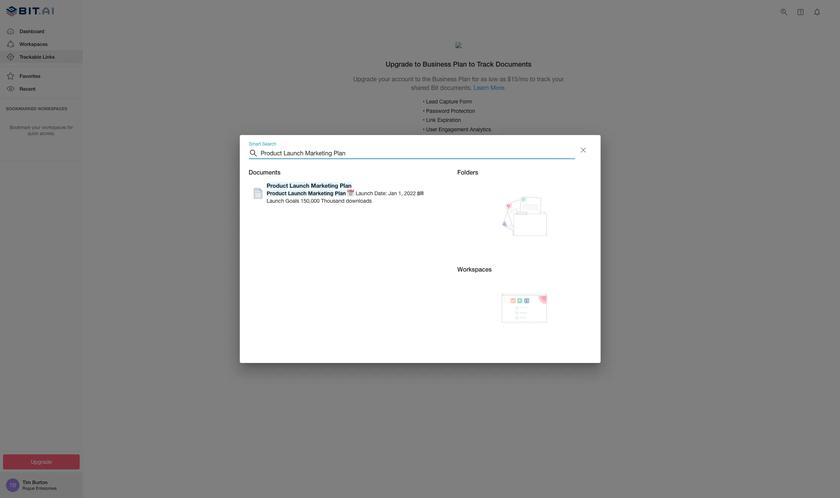 Task type: vqa. For each thing, say whether or not it's contained in the screenshot.
search documents, folders and workspaces... text box
no



Task type: describe. For each thing, give the bounding box(es) containing it.
150,000
[[301, 198, 320, 204]]

links
[[43, 54, 55, 60]]

more.
[[491, 84, 506, 91]]

business inside 'upgrade your account to the business plan for as low as $15/mo to track your shared bit documents.'
[[433, 76, 457, 82]]

for inside 'upgrade your account to the business plan for as low as $15/mo to track your shared bit documents.'
[[472, 76, 480, 82]]

upgrade your account to the business plan for as low as $15/mo to track your shared bit documents.
[[354, 76, 564, 91]]

1 product launch marketing plan from the top
[[267, 182, 352, 189]]

smart search
[[249, 141, 276, 146]]

trackable links button
[[0, 50, 83, 63]]

to left the
[[416, 76, 421, 82]]

for inside bookmark your workspaces for quick access.
[[68, 125, 73, 130]]

shared
[[411, 84, 430, 91]]

low
[[489, 76, 498, 82]]

📅 launch date: jan 1, 2022   🏁 launch goals  150,000 thousand downloads
[[267, 190, 424, 204]]

upgrade button
[[3, 454, 80, 470]]

dashboard
[[20, 28, 44, 34]]

learn more.
[[474, 84, 506, 91]]

2 horizontal spatial your
[[553, 76, 564, 82]]

bit
[[431, 84, 439, 91]]

enterprises
[[36, 486, 57, 491]]

workspaces button
[[0, 38, 83, 50]]

trackable links
[[20, 54, 55, 60]]

$15/mo
[[508, 76, 529, 82]]

date:
[[375, 190, 387, 196]]

capture
[[440, 99, 459, 105]]

0 vertical spatial documents
[[496, 60, 532, 68]]

bookmarked
[[6, 106, 37, 111]]

1 as from the left
[[481, 76, 487, 82]]

tb
[[9, 482, 16, 488]]

track
[[477, 60, 494, 68]]

favorites
[[20, 73, 40, 79]]

search
[[262, 141, 276, 146]]

your for to
[[379, 76, 390, 82]]

1,
[[399, 190, 403, 196]]

Search documents, folders and workspaces text field
[[261, 147, 575, 159]]

quick
[[28, 131, 38, 136]]

access.
[[40, 131, 55, 136]]

workspaces
[[42, 125, 66, 130]]

smart
[[249, 141, 261, 146]]

goals
[[286, 198, 299, 204]]

bookmarked workspaces
[[6, 106, 67, 111]]

engagement
[[439, 126, 469, 132]]

password
[[427, 108, 450, 114]]

learn more. link
[[474, 84, 506, 91]]

expiration
[[438, 117, 461, 123]]

rogue
[[23, 486, 35, 491]]

plan up 📅 at the top left
[[340, 182, 352, 189]]

jan
[[389, 190, 397, 196]]

0 vertical spatial marketing
[[311, 182, 339, 189]]

plan left 📅 at the top left
[[335, 190, 346, 196]]

dashboard button
[[0, 25, 83, 38]]

0 vertical spatial business
[[423, 60, 452, 68]]

upgrade for upgrade to business plan to track documents
[[386, 60, 413, 68]]

recent button
[[0, 83, 83, 95]]

folders
[[458, 169, 479, 176]]

your for for
[[32, 125, 41, 130]]

upgrade to business plan to track documents
[[386, 60, 532, 68]]



Task type: locate. For each thing, give the bounding box(es) containing it.
dialog containing documents
[[240, 135, 601, 363]]

0 horizontal spatial documents
[[249, 169, 281, 176]]

2 • from the top
[[423, 108, 425, 114]]

0 vertical spatial product launch marketing plan
[[267, 182, 352, 189]]

downloads
[[346, 198, 372, 204]]

plan
[[453, 60, 467, 68], [459, 76, 471, 82], [340, 182, 352, 189], [335, 190, 346, 196]]

user
[[427, 126, 438, 132]]

2 as from the left
[[500, 76, 506, 82]]

business up bit on the right of the page
[[433, 76, 457, 82]]

account
[[392, 76, 414, 82]]

upgrade
[[386, 60, 413, 68], [354, 76, 377, 82], [31, 458, 52, 465]]

tim
[[23, 479, 31, 485]]

• left "password"
[[423, 108, 425, 114]]

🏁
[[418, 190, 424, 196]]

workspaces inside workspaces button
[[20, 41, 48, 47]]

upgrade inside button
[[31, 458, 52, 465]]

your
[[379, 76, 390, 82], [553, 76, 564, 82], [32, 125, 41, 130]]

workspaces
[[20, 41, 48, 47], [458, 266, 492, 273]]

1 horizontal spatial for
[[472, 76, 480, 82]]

documents
[[496, 60, 532, 68], [249, 169, 281, 176]]

your left account
[[379, 76, 390, 82]]

2 product from the top
[[267, 190, 287, 196]]

to
[[415, 60, 421, 68], [469, 60, 475, 68], [416, 76, 421, 82], [530, 76, 536, 82]]

1 horizontal spatial as
[[500, 76, 506, 82]]

marketing up 150,000
[[308, 190, 334, 196]]

upgrade inside 'upgrade your account to the business plan for as low as $15/mo to track your shared bit documents.'
[[354, 76, 377, 82]]

burton
[[32, 479, 48, 485]]

product launch marketing plan
[[267, 182, 352, 189], [267, 190, 346, 196]]

2 vertical spatial upgrade
[[31, 458, 52, 465]]

your right track
[[553, 76, 564, 82]]

• lead capture form • password protection • link expiration • user engagement analytics
[[423, 99, 492, 132]]

trackable
[[20, 54, 41, 60]]

1 vertical spatial business
[[433, 76, 457, 82]]

for right the workspaces
[[68, 125, 73, 130]]

recent
[[20, 86, 36, 92]]

0 vertical spatial workspaces
[[20, 41, 48, 47]]

as up learn
[[481, 76, 487, 82]]

0 vertical spatial for
[[472, 76, 480, 82]]

1 vertical spatial workspaces
[[458, 266, 492, 273]]

1 product from the top
[[267, 182, 288, 189]]

0 horizontal spatial as
[[481, 76, 487, 82]]

marketing up thousand
[[311, 182, 339, 189]]

1 horizontal spatial documents
[[496, 60, 532, 68]]

launch
[[290, 182, 310, 189], [288, 190, 307, 196], [356, 190, 373, 196], [267, 198, 284, 204]]

link
[[427, 117, 436, 123]]

tim burton rogue enterprises
[[23, 479, 57, 491]]

0 vertical spatial product
[[267, 182, 288, 189]]

to left track
[[530, 76, 536, 82]]

1 vertical spatial for
[[68, 125, 73, 130]]

to up the shared on the top of the page
[[415, 60, 421, 68]]

0 horizontal spatial workspaces
[[20, 41, 48, 47]]

your up 'quick'
[[32, 125, 41, 130]]

• left lead
[[423, 99, 425, 105]]

thousand
[[321, 198, 345, 204]]

the
[[423, 76, 431, 82]]

0 horizontal spatial upgrade
[[31, 458, 52, 465]]

0 horizontal spatial for
[[68, 125, 73, 130]]

protection
[[451, 108, 476, 114]]

3 • from the top
[[423, 117, 425, 123]]

0 horizontal spatial your
[[32, 125, 41, 130]]

product
[[267, 182, 288, 189], [267, 190, 287, 196]]

documents.
[[440, 84, 472, 91]]

marketing
[[311, 182, 339, 189], [308, 190, 334, 196]]

workspaces
[[38, 106, 67, 111]]

upgrade for upgrade your account to the business plan for as low as $15/mo to track your shared bit documents.
[[354, 76, 377, 82]]

•
[[423, 99, 425, 105], [423, 108, 425, 114], [423, 117, 425, 123], [423, 126, 425, 132]]

0 vertical spatial upgrade
[[386, 60, 413, 68]]

business up the
[[423, 60, 452, 68]]

business
[[423, 60, 452, 68], [433, 76, 457, 82]]

documents down smart search at the left top of the page
[[249, 169, 281, 176]]

favorites button
[[0, 70, 83, 83]]

2022
[[405, 190, 416, 196]]

1 horizontal spatial upgrade
[[354, 76, 377, 82]]

📅
[[348, 190, 354, 196]]

form
[[460, 99, 472, 105]]

1 vertical spatial documents
[[249, 169, 281, 176]]

dialog
[[240, 135, 601, 363]]

bookmark your workspaces for quick access.
[[10, 125, 73, 136]]

• left link
[[423, 117, 425, 123]]

1 vertical spatial product
[[267, 190, 287, 196]]

1 vertical spatial marketing
[[308, 190, 334, 196]]

lead
[[427, 99, 438, 105]]

as right the low
[[500, 76, 506, 82]]

to left track at right
[[469, 60, 475, 68]]

1 horizontal spatial workspaces
[[458, 266, 492, 273]]

plan up documents.
[[459, 76, 471, 82]]

track
[[537, 76, 551, 82]]

for
[[472, 76, 480, 82], [68, 125, 73, 130]]

4 • from the top
[[423, 126, 425, 132]]

analytics
[[470, 126, 492, 132]]

• left user at the top
[[423, 126, 425, 132]]

1 vertical spatial upgrade
[[354, 76, 377, 82]]

documents up $15/mo
[[496, 60, 532, 68]]

plan up 'upgrade your account to the business plan for as low as $15/mo to track your shared bit documents.'
[[453, 60, 467, 68]]

1 vertical spatial product launch marketing plan
[[267, 190, 346, 196]]

as
[[481, 76, 487, 82], [500, 76, 506, 82]]

bookmark
[[10, 125, 31, 130]]

plan inside 'upgrade your account to the business plan for as low as $15/mo to track your shared bit documents.'
[[459, 76, 471, 82]]

1 • from the top
[[423, 99, 425, 105]]

workspaces inside dialog
[[458, 266, 492, 273]]

2 horizontal spatial upgrade
[[386, 60, 413, 68]]

learn
[[474, 84, 489, 91]]

1 horizontal spatial your
[[379, 76, 390, 82]]

2 product launch marketing plan from the top
[[267, 190, 346, 196]]

your inside bookmark your workspaces for quick access.
[[32, 125, 41, 130]]

for up learn
[[472, 76, 480, 82]]



